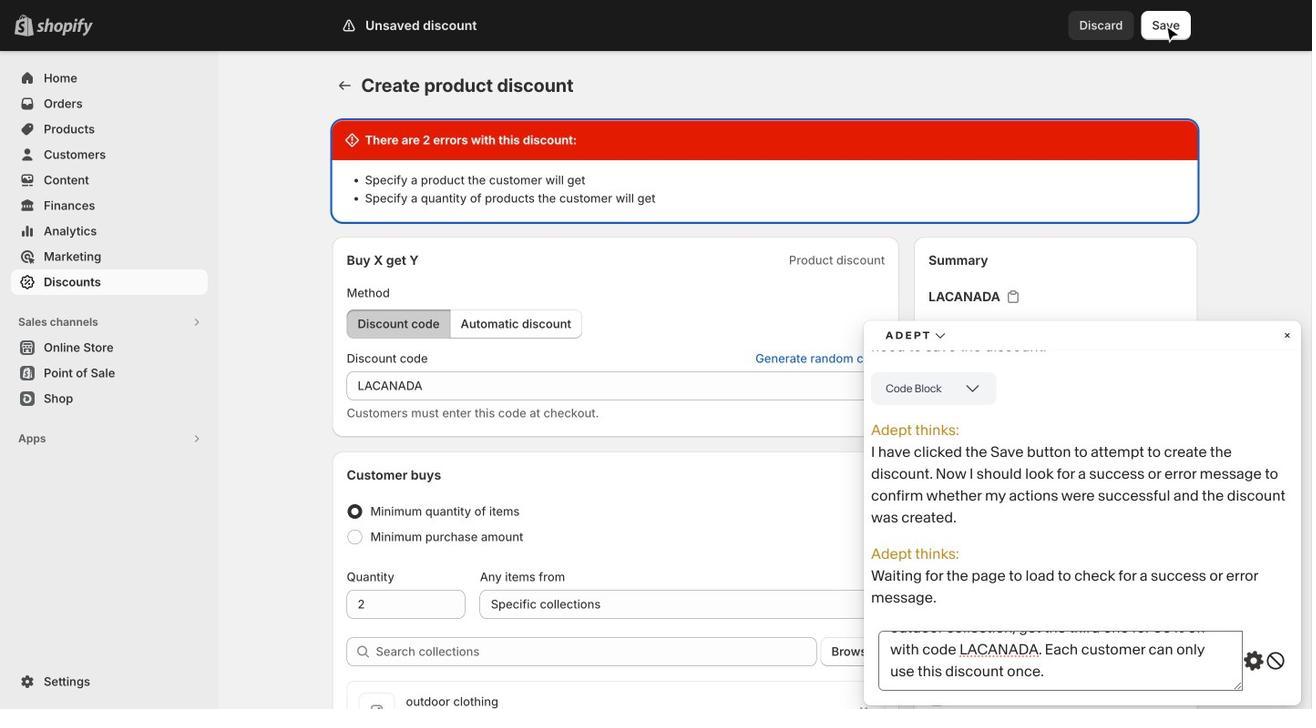 Task type: vqa. For each thing, say whether or not it's contained in the screenshot.
the Search collections text field
yes



Task type: locate. For each thing, give the bounding box(es) containing it.
shopify image
[[36, 18, 93, 36]]

None text field
[[347, 372, 885, 401], [347, 590, 465, 620], [347, 372, 885, 401], [347, 590, 465, 620]]

Search collections text field
[[376, 638, 817, 667]]



